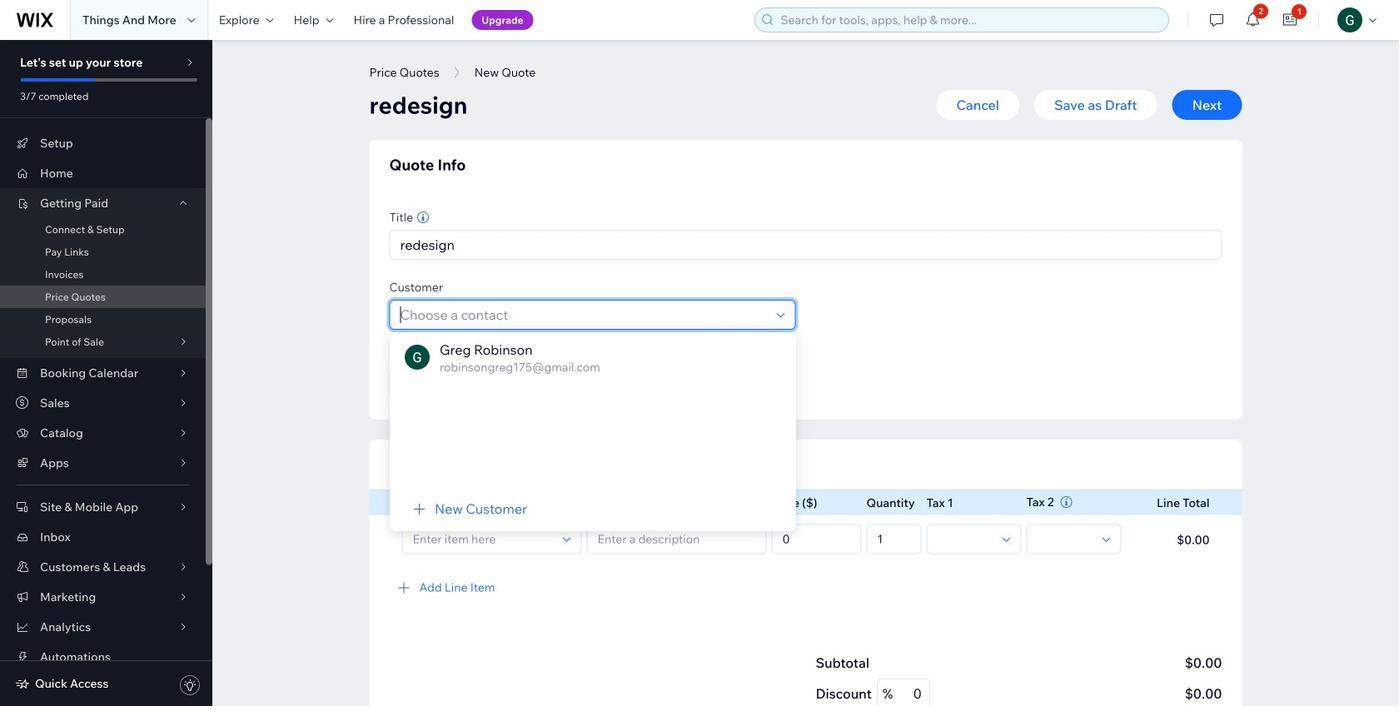 Task type: describe. For each thing, give the bounding box(es) containing it.
sidebar element
[[0, 40, 212, 706]]

Enter a description field
[[593, 525, 761, 554]]

Choose a contact field
[[395, 301, 772, 329]]



Task type: locate. For each thing, give the bounding box(es) containing it.
None text field
[[778, 525, 856, 554], [873, 525, 916, 554], [778, 525, 856, 554], [873, 525, 916, 554]]

None number field
[[893, 680, 925, 706]]

Search for tools, apps, help & more... field
[[776, 8, 1164, 32]]

Enter item here field
[[408, 525, 558, 554]]

None field
[[415, 371, 577, 399], [933, 525, 998, 554], [1033, 525, 1098, 554], [415, 371, 577, 399], [933, 525, 998, 554], [1033, 525, 1098, 554]]

Give this quote a title, e.g., Redesign of Website. field
[[395, 231, 1217, 259]]

greg robinson image
[[405, 345, 430, 370]]



Task type: vqa. For each thing, say whether or not it's contained in the screenshot.
Greg Robinson "image"
yes



